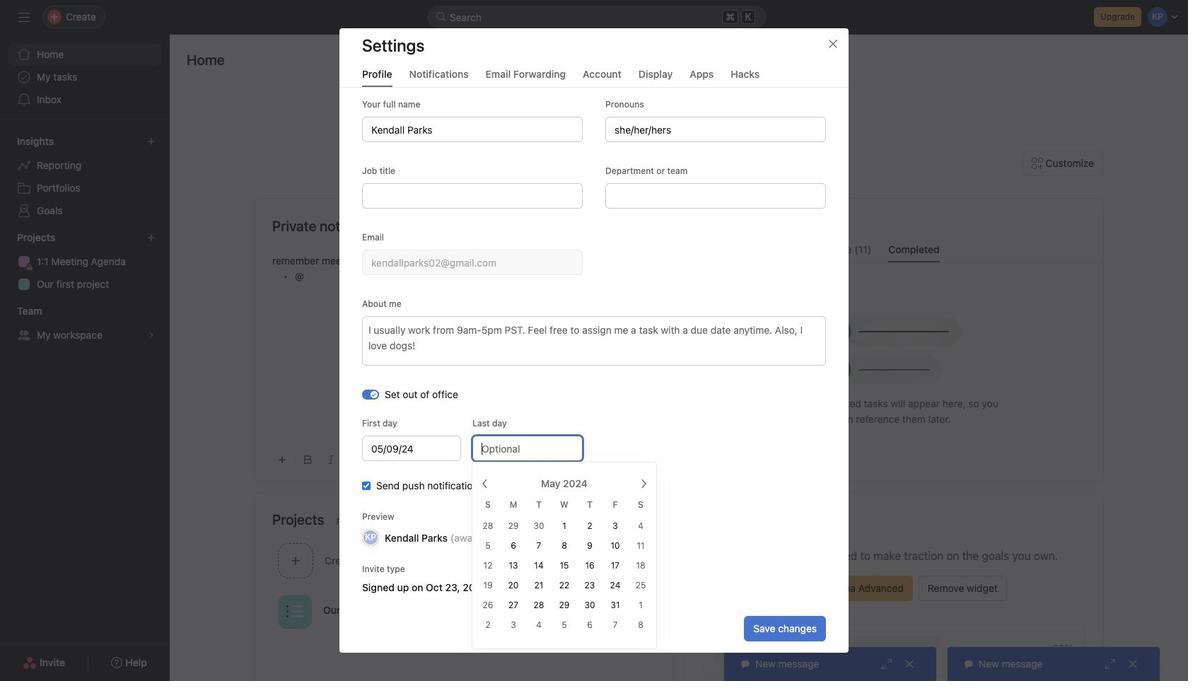 Task type: locate. For each thing, give the bounding box(es) containing it.
previous month image
[[480, 478, 491, 490]]

bulleted list image
[[417, 456, 426, 464]]

expand new message image
[[881, 659, 893, 670], [1105, 659, 1116, 670]]

code image
[[395, 456, 403, 464]]

document
[[272, 253, 656, 438]]

people image
[[479, 552, 496, 569]]

close image
[[828, 38, 839, 50], [904, 659, 915, 670]]

numbered list image
[[440, 456, 449, 464]]

None checkbox
[[362, 482, 371, 490]]

2 expand new message image from the left
[[1105, 659, 1116, 670]]

1 vertical spatial close image
[[904, 659, 915, 670]]

1 horizontal spatial close image
[[904, 659, 915, 670]]

teams element
[[0, 299, 170, 349]]

None text field
[[362, 117, 583, 142], [362, 183, 583, 209], [606, 183, 826, 209], [362, 436, 461, 461], [362, 117, 583, 142], [362, 183, 583, 209], [606, 183, 826, 209], [362, 436, 461, 461]]

expand new message image for close image
[[1105, 659, 1116, 670]]

0 horizontal spatial expand new message image
[[881, 659, 893, 670]]

0 vertical spatial close image
[[828, 38, 839, 50]]

bold image
[[304, 456, 313, 464]]

1 expand new message image from the left
[[881, 659, 893, 670]]

0 horizontal spatial close image
[[828, 38, 839, 50]]

1 horizontal spatial expand new message image
[[1105, 659, 1116, 670]]

toolbar
[[272, 444, 656, 475]]

at mention image
[[555, 454, 567, 465]]

Third-person pronouns (e.g. she/her/hers) text field
[[606, 117, 826, 142]]

switch
[[362, 389, 379, 399]]

None text field
[[362, 250, 583, 275]]



Task type: describe. For each thing, give the bounding box(es) containing it.
prominent image
[[436, 11, 447, 23]]

Optional text field
[[473, 436, 583, 461]]

global element
[[0, 35, 170, 120]]

list image
[[287, 603, 303, 620]]

I usually work from 9am-5pm PST. Feel free to assign me a task with a due date anytime. Also, I love dogs! text field
[[362, 316, 826, 366]]

insights element
[[0, 129, 170, 225]]

decrease list indent image
[[463, 456, 471, 464]]

projects element
[[0, 225, 170, 299]]

expand new message image for the bottommost close icon
[[881, 659, 893, 670]]

hide sidebar image
[[18, 11, 30, 23]]

next month image
[[638, 478, 649, 490]]

strikethrough image
[[372, 456, 381, 464]]

close image
[[1128, 659, 1139, 670]]

increase list indent image
[[485, 456, 494, 464]]

italics image
[[327, 456, 335, 464]]

link image
[[508, 456, 516, 464]]



Task type: vqa. For each thing, say whether or not it's contained in the screenshot.
strikethrough image
yes



